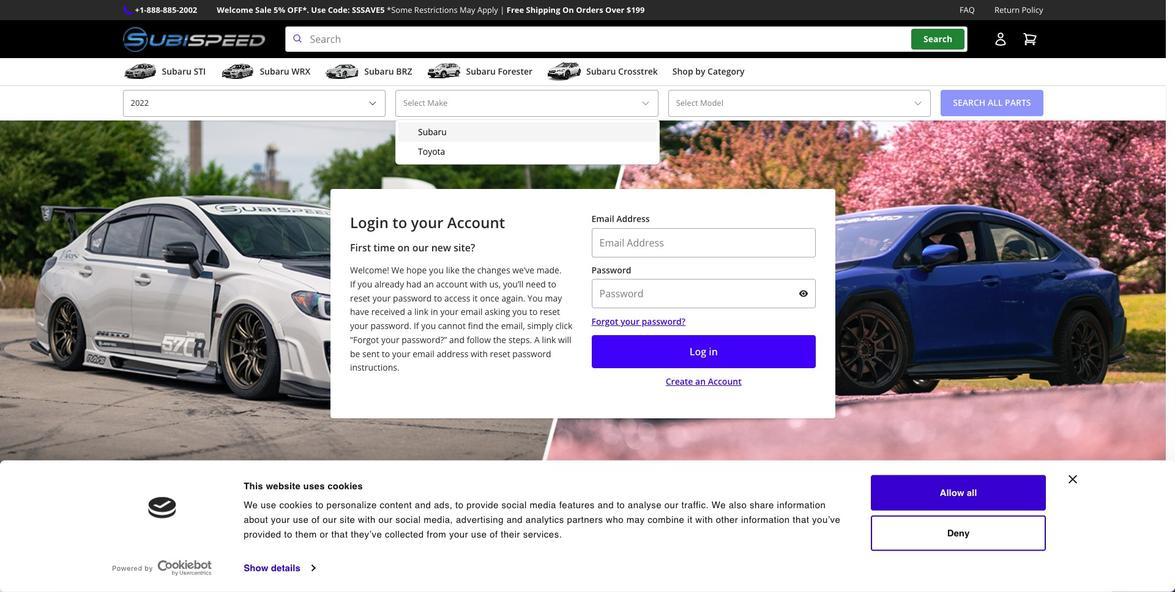 Task type: locate. For each thing, give the bounding box(es) containing it.
plus,
[[167, 565, 186, 576]]

you right every
[[300, 551, 315, 562]]

toyota
[[418, 146, 445, 157]]

you down welcome!
[[358, 278, 372, 290]]

1 vertical spatial with
[[471, 348, 488, 360]]

1 horizontal spatial password
[[512, 348, 551, 360]]

2 horizontal spatial and
[[877, 551, 893, 562]]

1 vertical spatial reset
[[540, 306, 560, 318]]

to down you
[[529, 306, 538, 318]]

time inside exclusive rewards get exclusive offers and rewards every time you shop! plus, explore other ways to earn
[[280, 551, 298, 562]]

0 horizontal spatial link
[[414, 306, 428, 318]]

reset down steps.
[[490, 348, 510, 360]]

0 vertical spatial password
[[393, 292, 432, 304]]

all
[[915, 551, 924, 562]]

the down asking
[[486, 320, 499, 332]]

0 horizontal spatial reset
[[350, 292, 370, 304]]

account
[[447, 212, 505, 233], [708, 376, 742, 388]]

email down password?"
[[413, 348, 435, 360]]

your inside forgot your password? log in
[[621, 316, 640, 327]]

need
[[526, 278, 546, 290]]

0 vertical spatial email
[[461, 306, 483, 318]]

1 vertical spatial in
[[709, 345, 718, 359]]

in inside welcome! we hope you like the changes we've made. if you already had an account with us, you'll need to reset your password to access it once again. you may have received a link in your email asking you to reset your password. if you cannot find the email, simply click "forgot your password?" and follow the steps. a link will be sent to your email address with reset password instructions.
[[431, 306, 438, 318]]

account inside create an account link
[[708, 376, 742, 388]]

0 vertical spatial time
[[373, 241, 395, 255]]

an right create
[[695, 376, 706, 388]]

click
[[555, 320, 572, 332]]

link right 'a'
[[542, 334, 556, 346]]

if
[[350, 278, 355, 290], [414, 320, 419, 332]]

the
[[462, 264, 475, 276], [486, 320, 499, 332], [493, 334, 506, 346]]

*some restrictions may apply | free shipping on orders over $199
[[387, 4, 645, 15]]

0 vertical spatial shipping
[[526, 4, 560, 15]]

we
[[391, 264, 404, 276]]

policy
[[1022, 4, 1043, 15]]

reset
[[350, 292, 370, 304], [540, 306, 560, 318], [490, 348, 510, 360]]

1 vertical spatial email
[[413, 348, 435, 360]]

will
[[558, 334, 571, 346]]

1 horizontal spatial reset
[[490, 348, 510, 360]]

in inside forgot your password? log in
[[709, 345, 718, 359]]

in right a
[[431, 306, 438, 318]]

to inside exclusive rewards get exclusive offers and rewards every time you shop! plus, explore other ways to earn
[[267, 565, 275, 576]]

over
[[605, 4, 625, 15]]

1 vertical spatial time
[[280, 551, 298, 562]]

reset down the may
[[540, 306, 560, 318]]

if down welcome!
[[350, 278, 355, 290]]

code:
[[328, 4, 350, 15]]

a
[[407, 306, 412, 318]]

1 horizontal spatial link
[[542, 334, 556, 346]]

you down the again.
[[512, 306, 527, 318]]

2 horizontal spatial reset
[[540, 306, 560, 318]]

1 vertical spatial shipping
[[453, 533, 494, 546]]

and inside all in one place track and view all orders from one central hub
[[877, 551, 893, 562]]

exclusive
[[140, 551, 176, 562]]

2 vertical spatial the
[[493, 334, 506, 346]]

your down password?"
[[392, 348, 410, 360]]

to down every
[[267, 565, 275, 576]]

password down 'a'
[[512, 348, 551, 360]]

password
[[393, 292, 432, 304], [512, 348, 551, 360]]

your
[[411, 212, 444, 233], [373, 292, 391, 304], [440, 306, 459, 318], [621, 316, 640, 327], [350, 320, 368, 332], [381, 334, 399, 346], [392, 348, 410, 360]]

1 vertical spatial link
[[542, 334, 556, 346]]

account up site?
[[447, 212, 505, 233]]

1 horizontal spatial time
[[373, 241, 395, 255]]

and up address
[[449, 334, 465, 346]]

your up received
[[373, 292, 391, 304]]

the right like
[[462, 264, 475, 276]]

search
[[924, 33, 953, 45]]

with
[[470, 278, 487, 290], [471, 348, 488, 360]]

free
[[507, 4, 524, 15], [430, 533, 450, 546]]

0 vertical spatial in
[[431, 306, 438, 318]]

a
[[534, 334, 540, 346]]

1 horizontal spatial and
[[449, 334, 465, 346]]

link
[[414, 306, 428, 318], [542, 334, 556, 346]]

log in button
[[592, 335, 816, 369]]

subaru
[[418, 126, 447, 138]]

free shipping
[[430, 533, 494, 546]]

account down log in button on the right of the page
[[708, 376, 742, 388]]

with up it
[[470, 278, 487, 290]]

0 horizontal spatial and
[[204, 551, 219, 562]]

0 horizontal spatial in
[[431, 306, 438, 318]]

1 horizontal spatial shipping
[[526, 4, 560, 15]]

follow
[[467, 334, 491, 346]]

access
[[444, 292, 470, 304]]

1 vertical spatial account
[[708, 376, 742, 388]]

shipping
[[526, 4, 560, 15], [453, 533, 494, 546]]

with down follow
[[471, 348, 488, 360]]

1 horizontal spatial if
[[414, 320, 419, 332]]

0 horizontal spatial an
[[424, 278, 434, 290]]

the down email,
[[493, 334, 506, 346]]

+1-888-885-2002 link
[[135, 4, 197, 17]]

0 horizontal spatial account
[[447, 212, 505, 233]]

time up the earn
[[280, 551, 298, 562]]

use
[[311, 4, 326, 15]]

once
[[480, 292, 499, 304]]

our
[[412, 241, 429, 255]]

you inside exclusive rewards get exclusive offers and rewards every time you shop! plus, explore other ways to earn
[[300, 551, 315, 562]]

you up password?"
[[421, 320, 436, 332]]

your down password.
[[381, 334, 399, 346]]

create an account
[[666, 376, 742, 388]]

get
[[124, 551, 138, 562]]

asking
[[485, 306, 510, 318]]

0 horizontal spatial if
[[350, 278, 355, 290]]

1 horizontal spatial account
[[708, 376, 742, 388]]

made.
[[537, 264, 562, 276]]

again.
[[502, 292, 525, 304]]

1 vertical spatial the
[[486, 320, 499, 332]]

Email Address text field
[[592, 228, 816, 257]]

group containing subaru
[[398, 122, 656, 162]]

reset up have
[[350, 292, 370, 304]]

0 horizontal spatial free
[[430, 533, 450, 546]]

and left 'view'
[[877, 551, 893, 562]]

password down had
[[393, 292, 432, 304]]

welcome! we hope you like the changes we've made. if you already had an account with us, you'll need to reset your password to access it once again. you may have received a link in your email asking you to reset your password. if you cannot find the email, simply click "forgot your password?" and follow the steps. a link will be sent to your email address with reset password instructions.
[[350, 264, 572, 374]]

1 vertical spatial password
[[512, 348, 551, 360]]

you
[[429, 264, 444, 276], [358, 278, 372, 290], [512, 306, 527, 318], [421, 320, 436, 332], [300, 551, 315, 562]]

1 horizontal spatial email
[[461, 306, 483, 318]]

email down it
[[461, 306, 483, 318]]

0 vertical spatial link
[[414, 306, 428, 318]]

|
[[500, 4, 505, 15]]

and up explore on the left bottom of page
[[204, 551, 219, 562]]

faq link
[[960, 4, 975, 17]]

time left on at the left top of page
[[373, 241, 395, 255]]

new
[[431, 241, 451, 255]]

if up password?"
[[414, 320, 419, 332]]

return policy link
[[995, 4, 1043, 17]]

other
[[221, 565, 243, 576]]

like
[[446, 264, 460, 276]]

an right had
[[424, 278, 434, 290]]

email
[[592, 213, 614, 225]]

off*.
[[287, 4, 309, 15]]

0 horizontal spatial shipping
[[453, 533, 494, 546]]

already
[[375, 278, 404, 290]]

1 horizontal spatial in
[[709, 345, 718, 359]]

and inside exclusive rewards get exclusive offers and rewards every time you shop! plus, explore other ways to earn
[[204, 551, 219, 562]]

0 vertical spatial free
[[507, 4, 524, 15]]

1 vertical spatial free
[[430, 533, 450, 546]]

had
[[406, 278, 422, 290]]

simply
[[527, 320, 553, 332]]

in right log on the bottom right of page
[[709, 345, 718, 359]]

your up the our
[[411, 212, 444, 233]]

your right forgot at bottom right
[[621, 316, 640, 327]]

search button
[[911, 29, 965, 49]]

+1-888-885-2002
[[135, 4, 197, 15]]

address
[[616, 213, 650, 225]]

0 horizontal spatial time
[[280, 551, 298, 562]]

site?
[[454, 241, 475, 255]]

group
[[398, 122, 656, 162]]

0 vertical spatial account
[[447, 212, 505, 233]]

1 vertical spatial an
[[695, 376, 706, 388]]

0 vertical spatial an
[[424, 278, 434, 290]]

0 horizontal spatial password
[[393, 292, 432, 304]]

885-
[[163, 4, 179, 15]]

one
[[936, 533, 956, 546]]

rewards
[[222, 533, 263, 546]]

login
[[350, 212, 389, 233]]

link right a
[[414, 306, 428, 318]]



Task type: vqa. For each thing, say whether or not it's contained in the screenshot.
"Forgot
yes



Task type: describe. For each thing, give the bounding box(es) containing it.
search input field
[[285, 26, 967, 52]]

log
[[690, 345, 706, 359]]

your down have
[[350, 320, 368, 332]]

Password password field
[[592, 279, 816, 309]]

central
[[994, 551, 1022, 562]]

login to your account
[[350, 212, 505, 233]]

0 vertical spatial reset
[[350, 292, 370, 304]]

restrictions
[[414, 4, 458, 15]]

every
[[256, 551, 278, 562]]

explore
[[188, 565, 219, 576]]

all in one place track and view all orders from one central hub
[[854, 533, 1040, 562]]

orders
[[576, 4, 603, 15]]

steps.
[[509, 334, 532, 346]]

0 vertical spatial the
[[462, 264, 475, 276]]

one
[[976, 551, 992, 562]]

2 vertical spatial reset
[[490, 348, 510, 360]]

in
[[924, 533, 934, 546]]

"forgot
[[350, 334, 379, 346]]

from
[[955, 551, 974, 562]]

it
[[473, 292, 478, 304]]

1 vertical spatial if
[[414, 320, 419, 332]]

888-
[[147, 4, 163, 15]]

offers
[[178, 551, 202, 562]]

first time on our new site?
[[350, 241, 475, 255]]

password
[[592, 264, 631, 276]]

rewards
[[221, 551, 254, 562]]

be
[[350, 348, 360, 360]]

sent
[[362, 348, 380, 360]]

first
[[350, 241, 371, 255]]

logo - opens in a new window image
[[113, 561, 212, 577]]

create
[[666, 376, 693, 388]]

exclusive
[[176, 533, 219, 546]]

you left like
[[429, 264, 444, 276]]

to up the may
[[548, 278, 556, 290]]

received
[[371, 306, 405, 318]]

password?"
[[402, 334, 447, 346]]

password?
[[642, 316, 686, 327]]

shop!
[[143, 565, 165, 576]]

address
[[437, 348, 468, 360]]

changes
[[477, 264, 510, 276]]

+1-
[[135, 4, 147, 15]]

return policy
[[995, 4, 1043, 15]]

email,
[[501, 320, 525, 332]]

you
[[528, 292, 543, 304]]

find
[[468, 320, 484, 332]]

your up 'cannot'
[[440, 306, 459, 318]]

instructions.
[[350, 362, 399, 374]]

and for all in one place
[[877, 551, 893, 562]]

ways
[[245, 565, 265, 576]]

forgot your password? log in
[[592, 316, 718, 359]]

to left access
[[434, 292, 442, 304]]

powered by cookiebot link
[[109, 559, 216, 578]]

and inside welcome! we hope you like the changes we've made. if you already had an account with us, you'll need to reset your password to access it once again. you may have received a link in your email asking you to reset your password. if you cannot find the email, simply click "forgot your password?" and follow the steps. a link will be sent to your email address with reset password instructions.
[[449, 334, 465, 346]]

0 vertical spatial with
[[470, 278, 487, 290]]

0 vertical spatial if
[[350, 278, 355, 290]]

return
[[995, 4, 1020, 15]]

have
[[350, 306, 369, 318]]

orders
[[926, 551, 953, 562]]

and for exclusive rewards
[[204, 551, 219, 562]]

$199
[[627, 4, 645, 15]]

forgot
[[592, 316, 618, 327]]

we've
[[512, 264, 534, 276]]

1 horizontal spatial free
[[507, 4, 524, 15]]

*some
[[387, 4, 412, 15]]

all
[[910, 533, 922, 546]]

you'll
[[503, 278, 524, 290]]

2002
[[179, 4, 197, 15]]

us,
[[489, 278, 501, 290]]

faq
[[960, 4, 975, 15]]

view
[[895, 551, 913, 562]]

may
[[460, 4, 475, 15]]

account
[[436, 278, 468, 290]]

welcome
[[217, 4, 253, 15]]

to right sent
[[382, 348, 390, 360]]

hub
[[1024, 551, 1040, 562]]

an inside welcome! we hope you like the changes we've made. if you already had an account with us, you'll need to reset your password to access it once again. you may have received a link in your email asking you to reset your password. if you cannot find the email, simply click "forgot your password?" and follow the steps. a link will be sent to your email address with reset password instructions.
[[424, 278, 434, 290]]

hope
[[406, 264, 427, 276]]

on
[[562, 4, 574, 15]]

welcome sale 5% off*. use code: sssave5
[[217, 4, 385, 15]]

password.
[[371, 320, 411, 332]]

1 horizontal spatial an
[[695, 376, 706, 388]]

exclusive rewards get exclusive offers and rewards every time you shop! plus, explore other ways to earn
[[124, 533, 315, 576]]

forgot your password? link
[[592, 316, 816, 328]]

earn
[[277, 565, 296, 576]]

apply
[[477, 4, 498, 15]]

5%
[[274, 4, 285, 15]]

track
[[854, 551, 875, 562]]

0 horizontal spatial email
[[413, 348, 435, 360]]

sssave5
[[352, 4, 385, 15]]

welcome!
[[350, 264, 389, 276]]

sale
[[255, 4, 272, 15]]

to up on at the left top of page
[[392, 212, 407, 233]]



